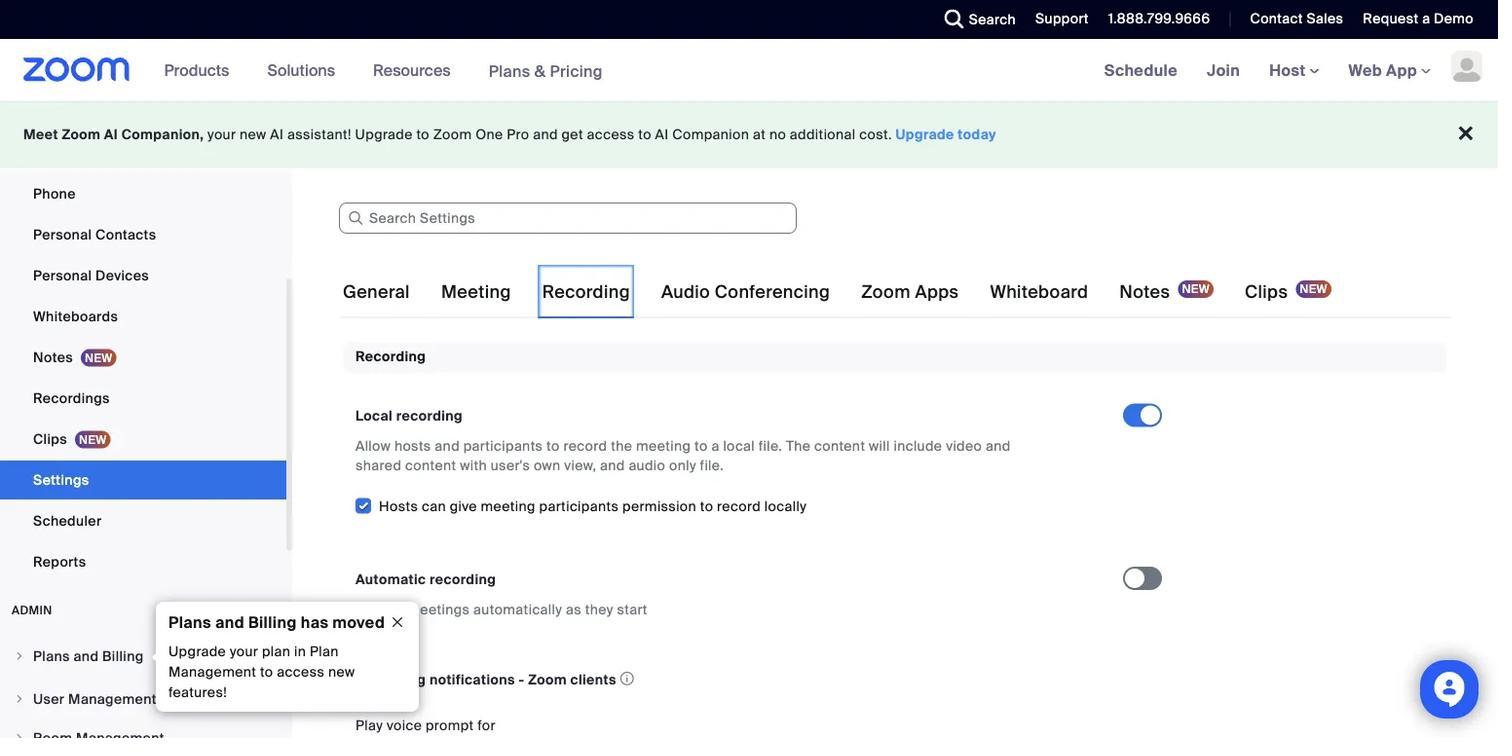 Task type: locate. For each thing, give the bounding box(es) containing it.
1 vertical spatial record
[[717, 497, 761, 515]]

user
[[33, 690, 65, 708]]

0 vertical spatial right image
[[14, 694, 25, 706]]

plans and billing has moved tooltip
[[151, 602, 419, 712]]

0 vertical spatial billing
[[248, 612, 297, 633]]

0 vertical spatial recording
[[543, 281, 630, 304]]

recording up hosts on the left bottom of the page
[[396, 407, 463, 425]]

to down plan
[[260, 664, 273, 682]]

side navigation navigation
[[0, 11, 292, 739]]

general
[[343, 281, 410, 304]]

personal up whiteboards
[[33, 267, 92, 285]]

0 horizontal spatial billing
[[102, 648, 144, 666]]

products
[[164, 60, 229, 80]]

and
[[533, 126, 558, 144], [435, 437, 460, 455], [986, 437, 1011, 455], [600, 457, 625, 475], [215, 612, 245, 633], [74, 648, 99, 666]]

solutions button
[[267, 39, 344, 101]]

management up features!
[[169, 664, 256, 682]]

upgrade up features!
[[169, 643, 226, 661]]

demo
[[1435, 10, 1474, 28]]

scheduler
[[33, 512, 102, 530]]

1 vertical spatial file.
[[700, 457, 724, 475]]

automatic recording
[[356, 570, 496, 588]]

new left assistant!
[[240, 126, 267, 144]]

meet zoom ai companion, your new ai assistant! upgrade to zoom one pro and get access to ai companion at no additional cost. upgrade today
[[23, 126, 997, 144]]

has
[[301, 612, 329, 633]]

meet zoom ai companion, footer
[[0, 101, 1499, 169]]

plan
[[262, 643, 291, 661]]

recordings link
[[0, 379, 286, 418]]

your
[[208, 126, 236, 144], [230, 643, 258, 661]]

meeting
[[636, 437, 691, 455], [481, 497, 536, 515]]

1 vertical spatial notes
[[33, 348, 73, 366]]

ai
[[104, 126, 118, 144], [270, 126, 284, 144], [655, 126, 669, 144]]

user management menu item
[[0, 681, 286, 718]]

record up view,
[[564, 437, 607, 455]]

zoom right the -
[[528, 671, 567, 689]]

0 horizontal spatial plans
[[33, 648, 70, 666]]

meetings
[[408, 601, 470, 619]]

meeting down user's
[[481, 497, 536, 515]]

recording inside application
[[356, 671, 426, 689]]

1 vertical spatial your
[[230, 643, 258, 661]]

2 horizontal spatial upgrade
[[896, 126, 955, 144]]

0 horizontal spatial notes
[[33, 348, 73, 366]]

0 horizontal spatial management
[[68, 690, 157, 708]]

only
[[669, 457, 697, 475]]

zoom
[[62, 126, 101, 144], [433, 126, 472, 144], [862, 281, 911, 304], [528, 671, 567, 689]]

clips inside tabs of my account settings page tab list
[[1245, 281, 1289, 304]]

support
[[1036, 10, 1089, 28]]

ai left assistant!
[[270, 126, 284, 144]]

management inside menu item
[[68, 690, 157, 708]]

billing for plans and billing has moved
[[248, 612, 297, 633]]

file. right only
[[700, 457, 724, 475]]

plans inside tooltip
[[169, 612, 211, 633]]

0 vertical spatial record
[[564, 437, 607, 455]]

to inside upgrade your plan in plan management to access new features!
[[260, 664, 273, 682]]

&
[[535, 61, 546, 81]]

right image left user
[[14, 694, 25, 706]]

participants up user's
[[464, 437, 543, 455]]

1 right image from the top
[[14, 694, 25, 706]]

plans for plans & pricing
[[489, 61, 531, 81]]

conferencing
[[715, 281, 830, 304]]

file. left the
[[759, 437, 783, 455]]

0 horizontal spatial new
[[240, 126, 267, 144]]

clients
[[571, 671, 617, 689]]

local
[[723, 437, 755, 455]]

0 horizontal spatial ai
[[104, 126, 118, 144]]

right image inside user management menu item
[[14, 694, 25, 706]]

0 horizontal spatial a
[[712, 437, 720, 455]]

1 vertical spatial right image
[[14, 733, 25, 739]]

features!
[[169, 684, 227, 702]]

personal for personal devices
[[33, 267, 92, 285]]

the
[[611, 437, 633, 455]]

0 vertical spatial plans
[[489, 61, 531, 81]]

0 vertical spatial notes
[[1120, 281, 1171, 304]]

tabs of my account settings page tab list
[[339, 265, 1336, 320]]

and right hosts on the left bottom of the page
[[435, 437, 460, 455]]

0 vertical spatial your
[[208, 126, 236, 144]]

1 horizontal spatial new
[[328, 664, 355, 682]]

they
[[585, 601, 614, 619]]

0 horizontal spatial upgrade
[[169, 643, 226, 661]]

banner containing products
[[0, 39, 1499, 103]]

recordings
[[33, 389, 110, 407]]

zoom right 'meet'
[[62, 126, 101, 144]]

profile picture image
[[1452, 51, 1483, 82]]

1 vertical spatial management
[[68, 690, 157, 708]]

upgrade right 'cost.'
[[896, 126, 955, 144]]

apps
[[915, 281, 959, 304]]

plans inside product information navigation
[[489, 61, 531, 81]]

plans right right icon
[[33, 648, 70, 666]]

resources
[[373, 60, 451, 80]]

search
[[969, 10, 1016, 28]]

1 horizontal spatial upgrade
[[355, 126, 413, 144]]

zoom inside tabs of my account settings page tab list
[[862, 281, 911, 304]]

1.888.799.9666
[[1109, 10, 1211, 28]]

meeting up audio
[[636, 437, 691, 455]]

phone
[[33, 185, 76, 203]]

close image
[[382, 614, 413, 631]]

0 horizontal spatial file.
[[700, 457, 724, 475]]

1 horizontal spatial access
[[587, 126, 635, 144]]

assistant!
[[287, 126, 352, 144]]

whiteboard
[[991, 281, 1089, 304]]

a inside allow hosts and participants to record the meeting to a local file. the content will include video and shared content with user's own view, and audio only file.
[[712, 437, 720, 455]]

billing up plan
[[248, 612, 297, 633]]

will
[[869, 437, 890, 455]]

0 vertical spatial access
[[587, 126, 635, 144]]

and inside plans and billing menu item
[[74, 648, 99, 666]]

shared
[[356, 457, 402, 475]]

1 horizontal spatial clips
[[1245, 281, 1289, 304]]

participants inside allow hosts and participants to record the meeting to a local file. the content will include video and shared content with user's own view, and audio only file.
[[464, 437, 543, 455]]

play voice prompt for
[[356, 717, 496, 735]]

1 vertical spatial new
[[328, 664, 355, 682]]

1 horizontal spatial content
[[815, 437, 866, 455]]

menu item
[[0, 720, 286, 739]]

at
[[753, 126, 766, 144]]

-
[[519, 671, 525, 689]]

billing inside tooltip
[[248, 612, 297, 633]]

1 horizontal spatial record
[[717, 497, 761, 515]]

0 vertical spatial content
[[815, 437, 866, 455]]

0 vertical spatial file.
[[759, 437, 783, 455]]

content down hosts on the left bottom of the page
[[405, 457, 456, 475]]

a left demo
[[1423, 10, 1431, 28]]

to
[[417, 126, 430, 144], [639, 126, 652, 144], [547, 437, 560, 455], [695, 437, 708, 455], [700, 497, 714, 515], [260, 664, 273, 682]]

companion,
[[121, 126, 204, 144]]

billing inside menu item
[[102, 648, 144, 666]]

0 vertical spatial new
[[240, 126, 267, 144]]

new down plan
[[328, 664, 355, 682]]

contact sales
[[1251, 10, 1344, 28]]

0 vertical spatial meeting
[[636, 437, 691, 455]]

1 horizontal spatial ai
[[270, 126, 284, 144]]

plans up plans and billing menu item
[[169, 612, 211, 633]]

0 horizontal spatial access
[[277, 664, 325, 682]]

1 vertical spatial personal
[[33, 267, 92, 285]]

and inside meet zoom ai companion, footer
[[533, 126, 558, 144]]

request a demo
[[1364, 10, 1474, 28]]

recording for meetings
[[430, 570, 496, 588]]

play
[[356, 717, 383, 735]]

zoom left one
[[433, 126, 472, 144]]

personal down phone
[[33, 226, 92, 244]]

1 vertical spatial access
[[277, 664, 325, 682]]

audio
[[662, 281, 711, 304]]

1 horizontal spatial file.
[[759, 437, 783, 455]]

meetings navigation
[[1090, 39, 1499, 103]]

1 vertical spatial a
[[712, 437, 720, 455]]

plans inside menu item
[[33, 648, 70, 666]]

right image
[[14, 694, 25, 706], [14, 733, 25, 739]]

recording up 'voice'
[[356, 671, 426, 689]]

access right get
[[587, 126, 635, 144]]

plans for plans and billing has moved
[[169, 612, 211, 633]]

banner
[[0, 39, 1499, 103]]

zoom left apps
[[862, 281, 911, 304]]

1 vertical spatial plans
[[169, 612, 211, 633]]

recording up local
[[356, 348, 426, 366]]

content left will
[[815, 437, 866, 455]]

1 horizontal spatial plans
[[169, 612, 211, 633]]

notifications
[[430, 671, 515, 689]]

record
[[356, 601, 404, 619]]

your left plan
[[230, 643, 258, 661]]

new
[[240, 126, 267, 144], [328, 664, 355, 682]]

participants down view,
[[539, 497, 619, 515]]

0 horizontal spatial record
[[564, 437, 607, 455]]

record left locally
[[717, 497, 761, 515]]

billing up user management menu item
[[102, 648, 144, 666]]

1 ai from the left
[[104, 126, 118, 144]]

hosts
[[395, 437, 431, 455]]

upgrade
[[355, 126, 413, 144], [896, 126, 955, 144], [169, 643, 226, 661]]

1 vertical spatial billing
[[102, 648, 144, 666]]

access down in at the bottom of the page
[[277, 664, 325, 682]]

your right companion,
[[208, 126, 236, 144]]

recording down search settings text box
[[543, 281, 630, 304]]

give
[[450, 497, 477, 515]]

access inside upgrade your plan in plan management to access new features!
[[277, 664, 325, 682]]

personal menu menu
[[0, 11, 286, 584]]

ai right webinars
[[104, 126, 118, 144]]

request
[[1364, 10, 1419, 28]]

plans
[[489, 61, 531, 81], [169, 612, 211, 633], [33, 648, 70, 666]]

2 vertical spatial recording
[[356, 671, 426, 689]]

1 vertical spatial content
[[405, 457, 456, 475]]

schedule
[[1105, 60, 1178, 80]]

1 personal from the top
[[33, 226, 92, 244]]

0 vertical spatial a
[[1423, 10, 1431, 28]]

a left local
[[712, 437, 720, 455]]

1 vertical spatial clips
[[33, 430, 67, 448]]

to up only
[[695, 437, 708, 455]]

2 ai from the left
[[270, 126, 284, 144]]

web app button
[[1349, 60, 1432, 80]]

1 vertical spatial recording
[[430, 570, 496, 588]]

0 horizontal spatial clips
[[33, 430, 67, 448]]

ai left companion
[[655, 126, 669, 144]]

notes inside personal menu 'menu'
[[33, 348, 73, 366]]

1 horizontal spatial notes
[[1120, 281, 1171, 304]]

and inside plans and billing has moved tooltip
[[215, 612, 245, 633]]

to up "own"
[[547, 437, 560, 455]]

new inside upgrade your plan in plan management to access new features!
[[328, 664, 355, 682]]

0 vertical spatial management
[[169, 664, 256, 682]]

support link
[[1021, 0, 1094, 39], [1036, 10, 1089, 28]]

with
[[460, 457, 487, 475]]

1 horizontal spatial billing
[[248, 612, 297, 633]]

2 horizontal spatial ai
[[655, 126, 669, 144]]

2 personal from the top
[[33, 267, 92, 285]]

0 vertical spatial personal
[[33, 226, 92, 244]]

management down plans and billing
[[68, 690, 157, 708]]

plans left "&"
[[489, 61, 531, 81]]

2 horizontal spatial plans
[[489, 61, 531, 81]]

to left companion
[[639, 126, 652, 144]]

solutions
[[267, 60, 335, 80]]

products button
[[164, 39, 238, 101]]

1 horizontal spatial meeting
[[636, 437, 691, 455]]

upgrade down product information navigation
[[355, 126, 413, 144]]

0 vertical spatial recording
[[396, 407, 463, 425]]

to right permission at left
[[700, 497, 714, 515]]

voice
[[387, 717, 422, 735]]

and up upgrade your plan in plan management to access new features!
[[215, 612, 245, 633]]

hosts
[[379, 497, 418, 515]]

right image
[[14, 651, 25, 663]]

0 horizontal spatial meeting
[[481, 497, 536, 515]]

admin menu menu
[[0, 638, 286, 739]]

a
[[1423, 10, 1431, 28], [712, 437, 720, 455]]

contact
[[1251, 10, 1304, 28]]

and left get
[[533, 126, 558, 144]]

right image down right icon
[[14, 733, 25, 739]]

allow hosts and participants to record the meeting to a local file. the content will include video and shared content with user's own view, and audio only file.
[[356, 437, 1011, 475]]

recording up meetings
[[430, 570, 496, 588]]

1 horizontal spatial management
[[169, 664, 256, 682]]

and up user management
[[74, 648, 99, 666]]

billing
[[248, 612, 297, 633], [102, 648, 144, 666]]

to down resources dropdown button
[[417, 126, 430, 144]]

join
[[1207, 60, 1241, 80]]

1 vertical spatial meeting
[[481, 497, 536, 515]]

in
[[294, 643, 306, 661]]

0 vertical spatial participants
[[464, 437, 543, 455]]

plans & pricing link
[[489, 61, 603, 81], [489, 61, 603, 81]]

record
[[564, 437, 607, 455], [717, 497, 761, 515]]

2 vertical spatial plans
[[33, 648, 70, 666]]

clips
[[1245, 281, 1289, 304], [33, 430, 67, 448]]

whiteboards
[[33, 307, 118, 325]]

resources button
[[373, 39, 460, 101]]

request a demo link
[[1349, 0, 1499, 39], [1364, 10, 1474, 28]]

0 vertical spatial clips
[[1245, 281, 1289, 304]]



Task type: describe. For each thing, give the bounding box(es) containing it.
product information navigation
[[150, 39, 618, 103]]

audio conferencing
[[662, 281, 830, 304]]

2 right image from the top
[[14, 733, 25, 739]]

upgrade inside upgrade your plan in plan management to access new features!
[[169, 643, 226, 661]]

local recording
[[356, 407, 463, 425]]

record meetings automatically as they start
[[356, 601, 648, 619]]

info outline image
[[621, 666, 635, 692]]

one
[[476, 126, 503, 144]]

sales
[[1307, 10, 1344, 28]]

prompt
[[426, 717, 474, 735]]

app
[[1387, 60, 1418, 80]]

meeting inside allow hosts and participants to record the meeting to a local file. the content will include video and shared content with user's own view, and audio only file.
[[636, 437, 691, 455]]

automatically
[[474, 601, 562, 619]]

meet
[[23, 126, 58, 144]]

local
[[356, 407, 393, 425]]

personal contacts link
[[0, 215, 286, 254]]

personal contacts
[[33, 226, 156, 244]]

admin
[[12, 603, 52, 618]]

can
[[422, 497, 446, 515]]

video
[[946, 437, 983, 455]]

Search Settings text field
[[339, 203, 797, 234]]

management inside upgrade your plan in plan management to access new features!
[[169, 664, 256, 682]]

automatic
[[356, 570, 426, 588]]

personal for personal contacts
[[33, 226, 92, 244]]

webinars
[[33, 144, 96, 162]]

plans for plans and billing
[[33, 648, 70, 666]]

plans and billing has moved
[[169, 612, 385, 633]]

settings link
[[0, 461, 286, 500]]

notes link
[[0, 338, 286, 377]]

today
[[958, 126, 997, 144]]

phone link
[[0, 174, 286, 213]]

audio
[[629, 457, 666, 475]]

1 vertical spatial recording
[[356, 348, 426, 366]]

reports link
[[0, 543, 286, 582]]

pro
[[507, 126, 530, 144]]

user's
[[491, 457, 530, 475]]

recording notifications - zoom clients application
[[356, 666, 1106, 693]]

own
[[534, 457, 561, 475]]

recording element
[[344, 342, 1447, 739]]

user management
[[33, 690, 157, 708]]

record inside allow hosts and participants to record the meeting to a local file. the content will include video and shared content with user's own view, and audio only file.
[[564, 437, 607, 455]]

as
[[566, 601, 582, 619]]

allow
[[356, 437, 391, 455]]

web app
[[1349, 60, 1418, 80]]

recording inside tabs of my account settings page tab list
[[543, 281, 630, 304]]

web
[[1349, 60, 1383, 80]]

your inside meet zoom ai companion, footer
[[208, 126, 236, 144]]

upgrade today link
[[896, 126, 997, 144]]

hosts can give meeting participants permission to record locally
[[379, 497, 807, 515]]

recording for hosts
[[396, 407, 463, 425]]

clips link
[[0, 420, 286, 459]]

1 horizontal spatial a
[[1423, 10, 1431, 28]]

schedule link
[[1090, 39, 1193, 101]]

cost.
[[860, 126, 892, 144]]

the
[[786, 437, 811, 455]]

settings
[[33, 471, 89, 489]]

zoom inside application
[[528, 671, 567, 689]]

scheduler link
[[0, 502, 286, 541]]

no
[[770, 126, 787, 144]]

zoom logo image
[[23, 57, 130, 82]]

get
[[562, 126, 584, 144]]

locally
[[765, 497, 807, 515]]

billing for plans and billing
[[102, 648, 144, 666]]

and right video
[[986, 437, 1011, 455]]

pricing
[[550, 61, 603, 81]]

companion
[[673, 126, 750, 144]]

search button
[[930, 0, 1021, 39]]

zoom apps
[[862, 281, 959, 304]]

contacts
[[96, 226, 156, 244]]

1 vertical spatial participants
[[539, 497, 619, 515]]

host
[[1270, 60, 1310, 80]]

include
[[894, 437, 943, 455]]

upgrade your plan in plan management to access new features!
[[169, 643, 355, 702]]

start
[[617, 601, 648, 619]]

whiteboards link
[[0, 297, 286, 336]]

clips inside personal menu 'menu'
[[33, 430, 67, 448]]

access inside meet zoom ai companion, footer
[[587, 126, 635, 144]]

webinars link
[[0, 134, 286, 172]]

plan
[[310, 643, 339, 661]]

moved
[[333, 612, 385, 633]]

new inside meet zoom ai companion, footer
[[240, 126, 267, 144]]

recording notifications - zoom clients
[[356, 671, 617, 689]]

notes inside tabs of my account settings page tab list
[[1120, 281, 1171, 304]]

and down the
[[600, 457, 625, 475]]

3 ai from the left
[[655, 126, 669, 144]]

0 horizontal spatial content
[[405, 457, 456, 475]]

menu item inside side navigation navigation
[[0, 720, 286, 739]]

plans and billing menu item
[[0, 638, 286, 679]]

plans and billing
[[33, 648, 144, 666]]

join link
[[1193, 39, 1255, 101]]

reports
[[33, 553, 86, 571]]

your inside upgrade your plan in plan management to access new features!
[[230, 643, 258, 661]]

view,
[[565, 457, 597, 475]]

meeting
[[441, 281, 511, 304]]

additional
[[790, 126, 856, 144]]

host button
[[1270, 60, 1320, 80]]



Task type: vqa. For each thing, say whether or not it's contained in the screenshot.
User photo
no



